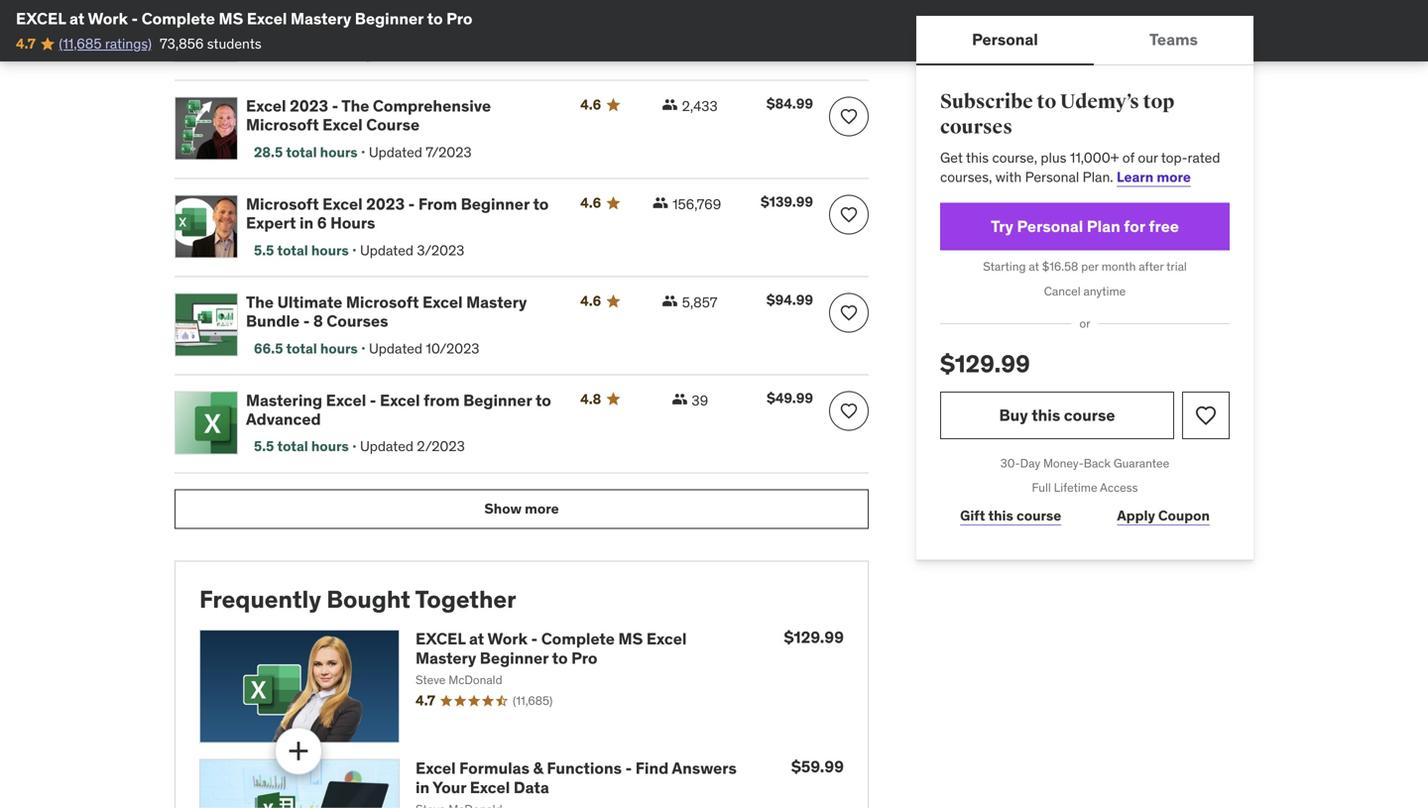 Task type: locate. For each thing, give the bounding box(es) containing it.
courses,
[[940, 168, 992, 186]]

updated down course
[[369, 143, 422, 161]]

mastering excel - excel from beginner to advanced
[[246, 390, 551, 430]]

in inside the microsoft excel 2023 - from beginner to expert in 6 hours
[[300, 213, 314, 233]]

0 vertical spatial updated 3/2023
[[357, 45, 461, 63]]

anytime
[[1084, 283, 1126, 299]]

1 vertical spatial work
[[488, 629, 528, 649]]

microsoft up 23 total hours
[[302, 0, 375, 18]]

updated for from
[[360, 438, 414, 456]]

work up 'mcdonald'
[[488, 629, 528, 649]]

2 horizontal spatial at
[[1029, 259, 1040, 274]]

microsoft inside the excel 2023 - the comprehensive microsoft excel course
[[246, 115, 319, 135]]

& right the formulas
[[533, 759, 543, 779]]

1 horizontal spatial in
[[416, 778, 430, 798]]

2023 inside the excel 2023 - the comprehensive microsoft excel course
[[290, 96, 328, 116]]

ms
[[219, 8, 243, 29], [618, 629, 643, 649]]

hours down advanced
[[311, 438, 349, 456]]

updated 3/2023
[[357, 45, 461, 63], [360, 241, 465, 259]]

after
[[1139, 259, 1164, 274]]

2023 inside the microsoft excel 2023 - from beginner to expert in 6 hours
[[366, 194, 405, 214]]

1 horizontal spatial complete
[[541, 629, 615, 649]]

this right gift
[[988, 507, 1014, 525]]

1 vertical spatial excel
[[416, 629, 466, 649]]

total down advanced
[[277, 438, 308, 456]]

1 horizontal spatial at
[[469, 629, 484, 649]]

total right "28.5"
[[286, 143, 317, 161]]

0 vertical spatial 5.5 total hours
[[254, 241, 349, 259]]

frequently bought together
[[199, 585, 516, 614]]

- up the (11,685)
[[531, 629, 538, 649]]

excel up steve
[[416, 629, 466, 649]]

beginner right from
[[463, 390, 532, 411]]

0 horizontal spatial 2023
[[290, 96, 328, 116]]

4.7 left (11,685
[[16, 35, 36, 52]]

0 vertical spatial pro
[[446, 8, 473, 29]]

2023
[[290, 96, 328, 116], [366, 194, 405, 214]]

show
[[485, 500, 522, 518]]

our
[[1138, 149, 1158, 166]]

mastery inside the excel at work - complete ms excel mastery beginner to pro steve mcdonald
[[416, 648, 476, 669]]

3 4.6 from the top
[[580, 292, 601, 310]]

2 vertical spatial mastery
[[416, 648, 476, 669]]

0 vertical spatial personal
[[972, 29, 1038, 49]]

pro inside the excel at work - complete ms excel mastery beginner to pro steve mcdonald
[[571, 648, 598, 669]]

together
[[415, 585, 516, 614]]

1 vertical spatial complete
[[541, 629, 615, 649]]

2 4.6 from the top
[[580, 194, 601, 212]]

1,229
[[684, 490, 717, 508]]

try personal plan for free link
[[940, 203, 1230, 250]]

1 vertical spatial in
[[416, 778, 430, 798]]

0 vertical spatial course
[[1064, 405, 1115, 425]]

- up ratings)
[[131, 8, 138, 29]]

0 horizontal spatial more
[[525, 500, 559, 518]]

for right 2016
[[515, 0, 537, 18]]

total for advanced
[[277, 438, 308, 456]]

1 horizontal spatial &
[[533, 759, 543, 779]]

0 horizontal spatial in
[[300, 213, 314, 233]]

at inside starting at $16.58 per month after trial cancel anytime
[[1029, 259, 1040, 274]]

3/2023 down 2013
[[414, 45, 461, 63]]

1 vertical spatial the
[[246, 292, 274, 312]]

0 horizontal spatial work
[[88, 8, 128, 29]]

2 vertical spatial xsmall image
[[662, 293, 678, 309]]

hours down 6 on the top left
[[311, 241, 349, 259]]

expert
[[246, 213, 296, 233]]

complete inside the excel at work - complete ms excel mastery beginner to pro steve mcdonald
[[541, 629, 615, 649]]

complete up 73,856
[[142, 8, 215, 29]]

0 vertical spatial complete
[[142, 8, 215, 29]]

complete up the (11,685)
[[541, 629, 615, 649]]

3/2023 for from
[[417, 241, 465, 259]]

teams
[[1150, 29, 1198, 49]]

microsoft
[[302, 0, 375, 18], [246, 115, 319, 135], [246, 194, 319, 214], [346, 292, 419, 312]]

1 vertical spatial 2023
[[366, 194, 405, 214]]

4.6
[[580, 96, 601, 113], [580, 194, 601, 212], [580, 292, 601, 310], [580, 488, 601, 506]]

learn more
[[1117, 168, 1191, 186]]

0 vertical spatial work
[[88, 8, 128, 29]]

$59.99
[[767, 487, 813, 505], [792, 757, 844, 777]]

wishlist image
[[839, 401, 859, 421]]

beginner up 'mcdonald'
[[480, 648, 549, 669]]

1 4.6 from the top
[[580, 96, 601, 113]]

0 horizontal spatial 4.7
[[16, 35, 36, 52]]

5.5 down advanced
[[254, 438, 274, 456]]

1 vertical spatial $129.99
[[784, 628, 844, 648]]

2023 left from at top left
[[366, 194, 405, 214]]

0 vertical spatial 4.7
[[16, 35, 36, 52]]

total down the 8
[[286, 340, 317, 357]]

0 vertical spatial &
[[462, 0, 472, 18]]

mcdonald
[[449, 673, 502, 688]]

2 vertical spatial personal
[[1017, 216, 1084, 236]]

this for get
[[966, 149, 989, 166]]

this
[[966, 149, 989, 166], [1032, 405, 1061, 425], [988, 507, 1014, 525]]

0 horizontal spatial $129.99
[[784, 628, 844, 648]]

1 vertical spatial personal
[[1025, 168, 1080, 186]]

course down "full"
[[1017, 507, 1062, 525]]

this for gift
[[988, 507, 1014, 525]]

at up (11,685
[[69, 8, 85, 29]]

beginner inside beginner to pro: use excel like a management consultant
[[246, 488, 315, 509]]

coupon
[[1159, 507, 1210, 525]]

updated down the microsoft excel 2023 - from beginner to expert in 6 hours
[[360, 241, 414, 259]]

excel up (11,685
[[16, 8, 66, 29]]

beginner inside the excel at work - complete ms excel mastery beginner to pro steve mcdonald
[[480, 648, 549, 669]]

total right 23
[[274, 45, 305, 63]]

personal down plus
[[1025, 168, 1080, 186]]

mastery up steve
[[416, 648, 476, 669]]

microsoft up updated 10/2023
[[346, 292, 419, 312]]

mastery up 23 total hours
[[291, 8, 351, 29]]

0 horizontal spatial pro
[[446, 8, 473, 29]]

2023 up '28.5 total hours'
[[290, 96, 328, 116]]

mastery inside the ultimate microsoft excel mastery bundle - 8 courses
[[466, 292, 527, 312]]

updated 7/2023
[[369, 143, 472, 161]]

5.5 total hours down 6 on the top left
[[254, 241, 349, 259]]

hours down the courses
[[320, 340, 358, 357]]

the up the 66.5
[[246, 292, 274, 312]]

$94.99
[[767, 291, 813, 309]]

4.6 for excel 2023 - the comprehensive microsoft excel course
[[580, 96, 601, 113]]

mastery for excel at work - complete ms excel mastery beginner to pro steve mcdonald
[[416, 648, 476, 669]]

work up (11,685 ratings)
[[88, 8, 128, 29]]

1 horizontal spatial 4.7
[[416, 692, 435, 710]]

excel inside the excel at work - complete ms excel mastery beginner to pro steve mcdonald
[[647, 629, 687, 649]]

subscribe
[[940, 90, 1033, 114]]

- left the 8
[[303, 311, 310, 331]]

0 vertical spatial in
[[300, 213, 314, 233]]

in left "your"
[[416, 778, 430, 798]]

updated down "master microsoft excel 2013 & 2016 for beginners"
[[357, 45, 410, 63]]

30-
[[1001, 456, 1020, 471]]

use
[[371, 488, 398, 509]]

xsmall image left "5,857"
[[662, 293, 678, 309]]

2 vertical spatial at
[[469, 629, 484, 649]]

hours down beginners
[[308, 45, 345, 63]]

1 vertical spatial more
[[525, 500, 559, 518]]

1 horizontal spatial more
[[1157, 168, 1191, 186]]

1 5.5 from the top
[[254, 241, 274, 259]]

updated down the ultimate microsoft excel mastery bundle - 8 courses link
[[369, 340, 423, 357]]

1 horizontal spatial excel
[[416, 629, 466, 649]]

5.5 total hours for expert
[[254, 241, 349, 259]]

(11,685)
[[513, 693, 553, 709]]

mastering excel - excel from beginner to advanced link
[[246, 390, 557, 430]]

1 vertical spatial &
[[533, 759, 543, 779]]

4.7 down steve
[[416, 692, 435, 710]]

1 horizontal spatial course
[[1064, 405, 1115, 425]]

xsmall image
[[662, 97, 678, 112], [653, 195, 669, 211], [662, 293, 678, 309]]

& inside "master microsoft excel 2013 & 2016 for beginners"
[[462, 0, 472, 18]]

microsoft inside the ultimate microsoft excel mastery bundle - 8 courses
[[346, 292, 419, 312]]

course inside button
[[1064, 405, 1115, 425]]

& right 2013
[[462, 0, 472, 18]]

personal
[[972, 29, 1038, 49], [1025, 168, 1080, 186], [1017, 216, 1084, 236]]

excel for excel at work - complete ms excel mastery beginner to pro
[[16, 8, 66, 29]]

students
[[207, 35, 262, 52]]

0 vertical spatial excel
[[16, 8, 66, 29]]

full
[[1032, 480, 1051, 496]]

to inside mastering excel - excel from beginner to advanced
[[536, 390, 551, 411]]

answers
[[672, 759, 737, 779]]

0 horizontal spatial the
[[246, 292, 274, 312]]

learn
[[1117, 168, 1154, 186]]

1 horizontal spatial work
[[488, 629, 528, 649]]

get
[[940, 149, 963, 166]]

- left find
[[626, 759, 632, 779]]

for left free
[[1124, 216, 1146, 236]]

1 vertical spatial for
[[1124, 216, 1146, 236]]

1 horizontal spatial $129.99
[[940, 349, 1030, 379]]

ms inside the excel at work - complete ms excel mastery beginner to pro steve mcdonald
[[618, 629, 643, 649]]

updated down mastering excel - excel from beginner to advanced
[[360, 438, 414, 456]]

0 vertical spatial for
[[515, 0, 537, 18]]

$129.99
[[940, 349, 1030, 379], [784, 628, 844, 648]]

- up updated 2/2023
[[370, 390, 376, 411]]

excel for excel at work - complete ms excel mastery beginner to pro steve mcdonald
[[416, 629, 466, 649]]

microsoft down "28.5"
[[246, 194, 319, 214]]

microsoft up "28.5"
[[246, 115, 319, 135]]

7/2023
[[426, 143, 472, 161]]

0 vertical spatial the
[[342, 96, 369, 116]]

tab list
[[917, 16, 1254, 65]]

0 vertical spatial $129.99
[[940, 349, 1030, 379]]

4.7 for (11,685)
[[416, 692, 435, 710]]

course
[[1064, 405, 1115, 425], [1017, 507, 1062, 525]]

top
[[1143, 90, 1175, 114]]

mastery up 10/2023
[[466, 292, 527, 312]]

excel inside "master microsoft excel 2013 & 2016 for beginners"
[[378, 0, 418, 18]]

0 horizontal spatial complete
[[142, 8, 215, 29]]

beginner left pro:
[[246, 488, 315, 509]]

- up '28.5 total hours'
[[332, 96, 338, 116]]

-
[[131, 8, 138, 29], [332, 96, 338, 116], [408, 194, 415, 214], [303, 311, 310, 331], [370, 390, 376, 411], [531, 629, 538, 649], [626, 759, 632, 779]]

0 vertical spatial at
[[69, 8, 85, 29]]

73,856
[[160, 35, 204, 52]]

this right buy
[[1032, 405, 1061, 425]]

or
[[1080, 316, 1091, 331]]

1 horizontal spatial 2023
[[366, 194, 405, 214]]

4 4.6 from the top
[[580, 488, 601, 506]]

updated 3/2023 down microsoft excel 2023 - from beginner to expert in 6 hours link
[[360, 241, 465, 259]]

0 vertical spatial this
[[966, 149, 989, 166]]

at up 'mcdonald'
[[469, 629, 484, 649]]

updated 3/2023 for excel
[[357, 45, 461, 63]]

hours for advanced
[[311, 438, 349, 456]]

1 vertical spatial course
[[1017, 507, 1062, 525]]

beginner right from at top left
[[461, 194, 530, 214]]

0 horizontal spatial at
[[69, 8, 85, 29]]

1 vertical spatial 3/2023
[[417, 241, 465, 259]]

10/2023
[[426, 340, 480, 357]]

to inside the excel at work - complete ms excel mastery beginner to pro steve mcdonald
[[552, 648, 568, 669]]

microsoft inside the microsoft excel 2023 - from beginner to expert in 6 hours
[[246, 194, 319, 214]]

0 vertical spatial xsmall image
[[662, 97, 678, 112]]

5.5 for expert
[[254, 241, 274, 259]]

bought
[[327, 585, 411, 614]]

the inside the excel 2023 - the comprehensive microsoft excel course
[[342, 96, 369, 116]]

0 vertical spatial more
[[1157, 168, 1191, 186]]

course up back
[[1064, 405, 1115, 425]]

at
[[69, 8, 85, 29], [1029, 259, 1040, 274], [469, 629, 484, 649]]

1 vertical spatial 5.5 total hours
[[254, 438, 349, 456]]

get this course, plus 11,000+ of our top-rated courses, with personal plan.
[[940, 149, 1221, 186]]

consultant
[[350, 507, 431, 528]]

updated 3/2023 down master microsoft excel 2013 & 2016 for beginners link
[[357, 45, 461, 63]]

30-day money-back guarantee full lifetime access
[[1001, 456, 1170, 496]]

1 horizontal spatial the
[[342, 96, 369, 116]]

more down top-
[[1157, 168, 1191, 186]]

5.5 total hours for advanced
[[254, 438, 349, 456]]

1 vertical spatial at
[[1029, 259, 1040, 274]]

at for excel at work - complete ms excel mastery beginner to pro steve mcdonald
[[469, 629, 484, 649]]

personal inside personal button
[[972, 29, 1038, 49]]

total for course
[[286, 143, 317, 161]]

0 vertical spatial 5.5
[[254, 241, 274, 259]]

xsmall image left "156,769"
[[653, 195, 669, 211]]

0 vertical spatial ms
[[219, 8, 243, 29]]

personal up subscribe
[[972, 29, 1038, 49]]

at left $16.58
[[1029, 259, 1040, 274]]

xsmall image for excel 2023 - the comprehensive microsoft excel course
[[662, 97, 678, 112]]

the
[[342, 96, 369, 116], [246, 292, 274, 312]]

plan.
[[1083, 168, 1114, 186]]

to
[[427, 8, 443, 29], [1037, 90, 1057, 114], [533, 194, 549, 214], [536, 390, 551, 411], [318, 488, 334, 509], [552, 648, 568, 669]]

1 horizontal spatial pro
[[571, 648, 598, 669]]

this inside get this course, plus 11,000+ of our top-rated courses, with personal plan.
[[966, 149, 989, 166]]

0 horizontal spatial for
[[515, 0, 537, 18]]

1 vertical spatial mastery
[[466, 292, 527, 312]]

courses
[[940, 115, 1013, 140]]

excel inside beginner to pro: use excel like a management consultant
[[402, 488, 442, 509]]

at inside the excel at work - complete ms excel mastery beginner to pro steve mcdonald
[[469, 629, 484, 649]]

try
[[991, 216, 1014, 236]]

this up 'courses,' in the right of the page
[[966, 149, 989, 166]]

1 vertical spatial xsmall image
[[653, 195, 669, 211]]

0 vertical spatial 3/2023
[[414, 45, 461, 63]]

work for excel at work - complete ms excel mastery beginner to pro
[[88, 8, 128, 29]]

to inside beginner to pro: use excel like a management consultant
[[318, 488, 334, 509]]

udemy's
[[1060, 90, 1140, 114]]

plan
[[1087, 216, 1121, 236]]

wishlist image for excel 2023 - the comprehensive microsoft excel course
[[839, 107, 859, 126]]

excel inside the excel at work - complete ms excel mastery beginner to pro steve mcdonald
[[416, 629, 466, 649]]

for inside "master microsoft excel 2013 & 2016 for beginners"
[[515, 0, 537, 18]]

& inside the excel formulas & functions - find answers in your excel data
[[533, 759, 543, 779]]

5.5 total hours
[[254, 241, 349, 259], [254, 438, 349, 456]]

more right show
[[525, 500, 559, 518]]

5.5 down expert on the top of page
[[254, 241, 274, 259]]

pro:
[[338, 488, 368, 509]]

66.5
[[254, 340, 283, 357]]

for
[[515, 0, 537, 18], [1124, 216, 1146, 236]]

the up '28.5 total hours'
[[342, 96, 369, 116]]

pro
[[446, 8, 473, 29], [571, 648, 598, 669]]

guarantee
[[1114, 456, 1170, 471]]

hours down the excel 2023 - the comprehensive microsoft excel course
[[320, 143, 358, 161]]

personal inside get this course, plus 11,000+ of our top-rated courses, with personal plan.
[[1025, 168, 1080, 186]]

more for show more
[[525, 500, 559, 518]]

the ultimate microsoft excel mastery bundle - 8 courses
[[246, 292, 527, 331]]

&
[[462, 0, 472, 18], [533, 759, 543, 779]]

xsmall image for the ultimate microsoft excel mastery bundle - 8 courses
[[662, 293, 678, 309]]

total down expert on the top of page
[[277, 241, 308, 259]]

to inside the microsoft excel 2023 - from beginner to expert in 6 hours
[[533, 194, 549, 214]]

teams button
[[1094, 16, 1254, 63]]

more inside button
[[525, 500, 559, 518]]

complete for excel at work - complete ms excel mastery beginner to pro
[[142, 8, 215, 29]]

0 horizontal spatial excel
[[16, 8, 66, 29]]

xsmall image left 2,433
[[662, 97, 678, 112]]

updated for mastery
[[369, 340, 423, 357]]

of
[[1123, 149, 1135, 166]]

0 horizontal spatial &
[[462, 0, 472, 18]]

2 5.5 total hours from the top
[[254, 438, 349, 456]]

the ultimate microsoft excel mastery bundle - 8 courses link
[[246, 292, 557, 331]]

- left from at top left
[[408, 194, 415, 214]]

- inside the excel 2023 - the comprehensive microsoft excel course
[[332, 96, 338, 116]]

excel
[[378, 0, 418, 18], [247, 8, 287, 29], [246, 96, 286, 116], [322, 115, 363, 135], [322, 194, 363, 214], [423, 292, 463, 312], [326, 390, 366, 411], [380, 390, 420, 411], [402, 488, 442, 509], [647, 629, 687, 649], [416, 759, 456, 779], [470, 778, 510, 798]]

5.5
[[254, 241, 274, 259], [254, 438, 274, 456]]

mastery
[[291, 8, 351, 29], [466, 292, 527, 312], [416, 648, 476, 669]]

1 horizontal spatial for
[[1124, 216, 1146, 236]]

3/2023 down from at top left
[[417, 241, 465, 259]]

1 vertical spatial updated 3/2023
[[360, 241, 465, 259]]

work inside the excel at work - complete ms excel mastery beginner to pro steve mcdonald
[[488, 629, 528, 649]]

3/2023
[[414, 45, 461, 63], [417, 241, 465, 259]]

1 vertical spatial this
[[1032, 405, 1061, 425]]

2 5.5 from the top
[[254, 438, 274, 456]]

0 vertical spatial mastery
[[291, 8, 351, 29]]

your
[[433, 778, 466, 798]]

1 vertical spatial 5.5
[[254, 438, 274, 456]]

5.5 total hours down advanced
[[254, 438, 349, 456]]

this inside button
[[1032, 405, 1061, 425]]

1 vertical spatial pro
[[571, 648, 598, 669]]

more
[[1157, 168, 1191, 186], [525, 500, 559, 518]]

cancel
[[1044, 283, 1081, 299]]

wishlist image
[[839, 107, 859, 126], [839, 205, 859, 225], [839, 303, 859, 323], [1194, 404, 1218, 427]]

0 vertical spatial 2023
[[290, 96, 328, 116]]

at for starting at $16.58 per month after trial cancel anytime
[[1029, 259, 1040, 274]]

1 vertical spatial ms
[[618, 629, 643, 649]]

pro for excel at work - complete ms excel mastery beginner to pro steve mcdonald
[[571, 648, 598, 669]]

1 horizontal spatial ms
[[618, 629, 643, 649]]

0 horizontal spatial ms
[[219, 8, 243, 29]]

for inside try personal plan for free link
[[1124, 216, 1146, 236]]

2 vertical spatial this
[[988, 507, 1014, 525]]

- inside the excel at work - complete ms excel mastery beginner to pro steve mcdonald
[[531, 629, 538, 649]]

personal up $16.58
[[1017, 216, 1084, 236]]

0 horizontal spatial course
[[1017, 507, 1062, 525]]

1 vertical spatial 4.7
[[416, 692, 435, 710]]

in left 6 on the top left
[[300, 213, 314, 233]]

1 5.5 total hours from the top
[[254, 241, 349, 259]]



Task type: vqa. For each thing, say whether or not it's contained in the screenshot.


Task type: describe. For each thing, give the bounding box(es) containing it.
- inside the excel formulas & functions - find answers in your excel data
[[626, 759, 632, 779]]

2013
[[422, 0, 458, 18]]

ratings)
[[105, 35, 152, 52]]

personal inside try personal plan for free link
[[1017, 216, 1084, 236]]

hours
[[330, 213, 375, 233]]

work for excel at work - complete ms excel mastery beginner to pro steve mcdonald
[[488, 629, 528, 649]]

master
[[246, 0, 298, 18]]

4.7 for (11,685 ratings)
[[16, 35, 36, 52]]

advanced
[[246, 409, 321, 430]]

top-
[[1161, 149, 1188, 166]]

complete for excel at work - complete ms excel mastery beginner to pro steve mcdonald
[[541, 629, 615, 649]]

(11,685
[[59, 35, 102, 52]]

per
[[1082, 259, 1099, 274]]

gift
[[960, 507, 985, 525]]

courses
[[327, 311, 388, 331]]

learn more link
[[1117, 168, 1191, 186]]

microsoft excel 2023 - from beginner to expert in 6 hours
[[246, 194, 549, 233]]

personal button
[[917, 16, 1094, 63]]

data
[[514, 778, 549, 798]]

28.5
[[254, 143, 283, 161]]

ultimate
[[277, 292, 343, 312]]

beginner up comprehensive
[[355, 8, 424, 29]]

4.6 for the ultimate microsoft excel mastery bundle - 8 courses
[[580, 292, 601, 310]]

beginner to pro: use excel like a management consultant link
[[246, 488, 557, 528]]

$84.99
[[767, 95, 813, 112]]

3/2023 for &
[[414, 45, 461, 63]]

66.5 total hours
[[254, 340, 358, 357]]

updated for comprehensive
[[369, 143, 422, 161]]

microsoft excel 2023 - from beginner to expert in 6 hours link
[[246, 194, 557, 233]]

- inside the microsoft excel 2023 - from beginner to expert in 6 hours
[[408, 194, 415, 214]]

the inside the ultimate microsoft excel mastery bundle - 8 courses
[[246, 292, 274, 312]]

money-
[[1044, 456, 1084, 471]]

excel at work - complete ms excel mastery beginner to pro
[[16, 8, 473, 29]]

excel at work - complete ms excel mastery beginner to pro link
[[416, 629, 687, 669]]

4.8
[[580, 390, 601, 408]]

4.6 for microsoft excel 2023 - from beginner to expert in 6 hours
[[580, 194, 601, 212]]

hours for course
[[320, 143, 358, 161]]

$139.99
[[761, 193, 813, 211]]

show more button
[[175, 489, 869, 529]]

back
[[1084, 456, 1111, 471]]

2/2023
[[417, 438, 465, 456]]

beginners
[[246, 16, 323, 37]]

8
[[313, 311, 323, 331]]

updated 10/2023
[[369, 340, 480, 357]]

excel at work - complete ms excel mastery beginner to pro steve mcdonald
[[416, 629, 687, 688]]

5.5 for advanced
[[254, 438, 274, 456]]

ms for excel at work - complete ms excel mastery beginner to pro
[[219, 8, 243, 29]]

wishlist image for the ultimate microsoft excel mastery bundle - 8 courses
[[839, 303, 859, 323]]

course
[[366, 115, 420, 135]]

xsmall image for microsoft excel 2023 - from beginner to expert in 6 hours
[[653, 195, 669, 211]]

- inside the ultimate microsoft excel mastery bundle - 8 courses
[[303, 311, 310, 331]]

xsmall image
[[672, 391, 688, 407]]

156,769
[[673, 195, 721, 213]]

total for beginners
[[274, 45, 305, 63]]

pro for excel at work - complete ms excel mastery beginner to pro
[[446, 8, 473, 29]]

total for expert
[[277, 241, 308, 259]]

starting at $16.58 per month after trial cancel anytime
[[983, 259, 1187, 299]]

ms for excel at work - complete ms excel mastery beginner to pro steve mcdonald
[[618, 629, 643, 649]]

a
[[476, 488, 485, 509]]

to inside the subscribe to udemy's top courses
[[1037, 90, 1057, 114]]

23
[[254, 45, 271, 63]]

gift this course
[[960, 507, 1062, 525]]

formulas
[[459, 759, 530, 779]]

in inside the excel formulas & functions - find answers in your excel data
[[416, 778, 430, 798]]

- inside mastering excel - excel from beginner to advanced
[[370, 390, 376, 411]]

bundle
[[246, 311, 300, 331]]

11685 reviews element
[[513, 693, 553, 709]]

excel formulas & functions - find answers in your excel data link
[[416, 759, 737, 798]]

more for learn more
[[1157, 168, 1191, 186]]

at for excel at work - complete ms excel mastery beginner to pro
[[69, 8, 85, 29]]

this for buy
[[1032, 405, 1061, 425]]

beginner to pro: use excel like a management consultant
[[246, 488, 485, 528]]

73,856 students
[[160, 35, 262, 52]]

mastering
[[246, 390, 322, 411]]

updated 3/2023 for 2023
[[360, 241, 465, 259]]

steve
[[416, 673, 446, 688]]

excel inside the ultimate microsoft excel mastery bundle - 8 courses
[[423, 292, 463, 312]]

beginner inside mastering excel - excel from beginner to advanced
[[463, 390, 532, 411]]

beginner inside the microsoft excel 2023 - from beginner to expert in 6 hours
[[461, 194, 530, 214]]

excel 2023 - the comprehensive microsoft excel course
[[246, 96, 491, 135]]

28.5 total hours
[[254, 143, 358, 161]]

$49.99
[[767, 389, 813, 407]]

buy
[[999, 405, 1028, 425]]

excel inside the microsoft excel 2023 - from beginner to expert in 6 hours
[[322, 194, 363, 214]]

hours for beginners
[[308, 45, 345, 63]]

microsoft inside "master microsoft excel 2013 & 2016 for beginners"
[[302, 0, 375, 18]]

rated
[[1188, 149, 1221, 166]]

hours for expert
[[311, 241, 349, 259]]

with
[[996, 168, 1022, 186]]

course for buy this course
[[1064, 405, 1115, 425]]

0 vertical spatial $59.99
[[767, 487, 813, 505]]

month
[[1102, 259, 1136, 274]]

2016
[[475, 0, 512, 18]]

1 vertical spatial $59.99
[[792, 757, 844, 777]]

starting
[[983, 259, 1026, 274]]

total for 8
[[286, 340, 317, 357]]

wishlist image for microsoft excel 2023 - from beginner to expert in 6 hours
[[839, 205, 859, 225]]

(11,685 ratings)
[[59, 35, 152, 52]]

buy this course button
[[940, 392, 1175, 439]]

course for gift this course
[[1017, 507, 1062, 525]]

buy this course
[[999, 405, 1115, 425]]

updated 2/2023
[[360, 438, 465, 456]]

2,433
[[682, 97, 718, 115]]

updated for &
[[357, 45, 410, 63]]

updated for from
[[360, 241, 414, 259]]

excel 2023 - the comprehensive microsoft excel course link
[[246, 96, 557, 135]]

try personal plan for free
[[991, 216, 1179, 236]]

day
[[1020, 456, 1041, 471]]

tab list containing personal
[[917, 16, 1254, 65]]

apply coupon button
[[1097, 496, 1230, 536]]

11,000+
[[1070, 149, 1119, 166]]

mastery for excel at work - complete ms excel mastery beginner to pro
[[291, 8, 351, 29]]

show more
[[485, 500, 559, 518]]

$16.58
[[1042, 259, 1079, 274]]

course,
[[992, 149, 1038, 166]]

5,857
[[682, 293, 718, 311]]

management
[[246, 507, 346, 528]]

like
[[445, 488, 472, 509]]

hours for 8
[[320, 340, 358, 357]]



